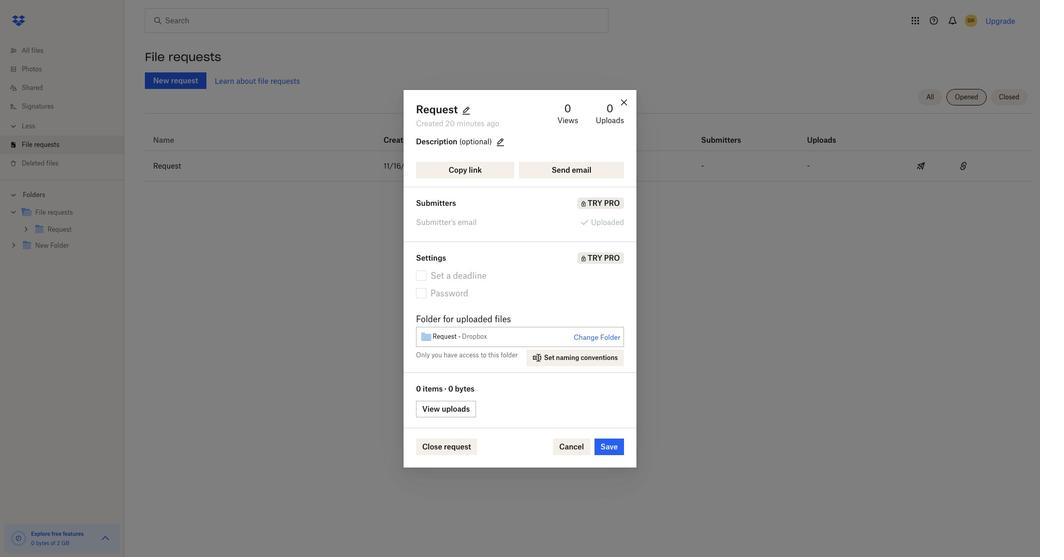 Task type: describe. For each thing, give the bounding box(es) containing it.
2 column header from the left
[[702, 122, 743, 147]]

a
[[447, 271, 451, 281]]

all for all files
[[22, 47, 30, 54]]

upgrade
[[986, 16, 1016, 25]]

file requests inside 'group'
[[35, 209, 73, 216]]

)
[[490, 137, 492, 146]]

quota usage element
[[10, 531, 27, 547]]

deleted files link
[[8, 154, 124, 173]]

try for password
[[588, 253, 603, 262]]

link
[[469, 165, 482, 174]]

dropbox
[[462, 333, 487, 341]]

set for set naming conventions
[[545, 354, 555, 362]]

email for send email
[[572, 165, 592, 174]]

learn about file requests link
[[215, 76, 300, 85]]

3 column header from the left
[[808, 122, 849, 147]]

file inside 'group'
[[35, 209, 46, 216]]

photos
[[22, 65, 42, 73]]

requests inside list item
[[34, 141, 59, 149]]

ago
[[487, 119, 500, 128]]

explore free features 0 bytes of 2 gb
[[31, 531, 84, 547]]

submitter's
[[416, 218, 456, 227]]

cell inside row
[[990, 151, 1033, 181]]

try pro for uploaded
[[588, 199, 620, 207]]

deleted
[[22, 159, 45, 167]]

save
[[601, 442, 618, 451]]

2
[[57, 541, 60, 547]]

photos link
[[8, 60, 124, 79]]

gb
[[61, 541, 69, 547]]

uploaded
[[591, 218, 625, 227]]

copy link button
[[416, 162, 515, 178]]

file requests list item
[[0, 136, 124, 154]]

cancel
[[560, 442, 584, 451]]

·
[[445, 384, 447, 393]]

0 for 0 uploads
[[607, 102, 614, 115]]

to
[[481, 351, 487, 359]]

close
[[423, 442, 443, 451]]

password
[[431, 288, 469, 299]]

signatures
[[22, 103, 54, 110]]

send email image
[[916, 160, 928, 172]]

bytes for 0 items · 0 bytes
[[455, 384, 475, 393]]

opened
[[956, 93, 979, 101]]

folder for uploaded files
[[416, 314, 511, 324]]

closed button
[[991, 89, 1028, 106]]

explore
[[31, 531, 50, 538]]

all button
[[919, 89, 943, 106]]

•
[[459, 333, 461, 341]]

all files link
[[8, 41, 124, 60]]

folders
[[23, 191, 45, 199]]

change folder button
[[574, 331, 621, 344]]

file requests inside file requests list item
[[22, 141, 59, 149]]

requests right file
[[271, 76, 300, 85]]

0 for 0 views
[[565, 102, 572, 115]]

list containing all files
[[0, 35, 124, 180]]

view
[[423, 405, 440, 413]]

you
[[432, 351, 442, 359]]

pro trial element for password
[[578, 252, 625, 264]]

0 horizontal spatial folder
[[416, 314, 441, 324]]

set a deadline
[[431, 271, 487, 281]]

files for all files
[[31, 47, 44, 54]]

folder
[[501, 351, 518, 359]]

items
[[423, 384, 443, 393]]

learn
[[215, 76, 235, 85]]

views
[[558, 116, 579, 125]]

0 uploads
[[596, 102, 625, 125]]

shared
[[22, 84, 43, 92]]

request for created 20 minutes ago
[[416, 103, 458, 116]]

created for created 20 minutes ago
[[416, 119, 444, 128]]

less
[[22, 122, 35, 130]]

file requests link inside 'group'
[[21, 206, 116, 220]]

request for 11/16/2023
[[153, 162, 181, 170]]

(
[[460, 137, 462, 146]]

access
[[459, 351, 479, 359]]

save button
[[595, 439, 625, 455]]

folders button
[[0, 187, 124, 202]]

send
[[552, 165, 571, 174]]

free
[[52, 531, 62, 538]]

email for submitter's email
[[458, 218, 477, 227]]

only
[[416, 351, 430, 359]]

0 items · 0 bytes
[[416, 384, 475, 393]]

dialog containing 0
[[404, 90, 637, 468]]

request
[[444, 442, 471, 451]]

upgrade link
[[986, 16, 1016, 25]]

copy link
[[449, 165, 482, 174]]

try for uploaded
[[588, 199, 603, 207]]

0 vertical spatial file
[[145, 50, 165, 64]]

close request button
[[416, 439, 478, 455]]

all for all
[[927, 93, 935, 101]]

send email button
[[519, 162, 625, 178]]

change folder
[[574, 333, 621, 342]]

pro for uploaded
[[605, 199, 620, 207]]

learn about file requests
[[215, 76, 300, 85]]

view uploads button
[[416, 401, 476, 418]]

bytes for explore free features 0 bytes of 2 gb
[[36, 541, 49, 547]]

submitter's email
[[416, 218, 477, 227]]

created button
[[384, 134, 412, 147]]

2 - from the left
[[702, 162, 705, 170]]

this
[[489, 351, 499, 359]]

conventions
[[581, 354, 618, 362]]



Task type: locate. For each thing, give the bounding box(es) containing it.
1 vertical spatial files
[[46, 159, 59, 167]]

1 horizontal spatial file
[[35, 209, 46, 216]]

files right deleted
[[46, 159, 59, 167]]

0 inside the explore free features 0 bytes of 2 gb
[[31, 541, 35, 547]]

file requests
[[145, 50, 221, 64], [22, 141, 59, 149], [35, 209, 73, 216]]

2 horizontal spatial -
[[808, 162, 811, 170]]

view uploads
[[423, 405, 470, 413]]

0 vertical spatial folder
[[416, 314, 441, 324]]

uploaded
[[456, 314, 493, 324]]

created inside dialog
[[416, 119, 444, 128]]

created
[[416, 119, 444, 128], [384, 136, 412, 144]]

0 inside 0 uploads
[[607, 102, 614, 115]]

file requests up learn
[[145, 50, 221, 64]]

file requests up deleted files on the left top
[[22, 141, 59, 149]]

0 vertical spatial files
[[31, 47, 44, 54]]

set left naming
[[545, 354, 555, 362]]

email
[[572, 165, 592, 174], [458, 218, 477, 227]]

0 views
[[558, 102, 579, 125]]

2 vertical spatial file
[[35, 209, 46, 216]]

1 vertical spatial all
[[927, 93, 935, 101]]

row
[[145, 118, 1033, 151], [145, 151, 1033, 182]]

row containing request
[[145, 151, 1033, 182]]

only you have access to this folder
[[416, 351, 518, 359]]

copy
[[449, 165, 467, 174]]

1 pro from the top
[[605, 199, 620, 207]]

1 horizontal spatial all
[[927, 93, 935, 101]]

request down name
[[153, 162, 181, 170]]

1 try pro from the top
[[588, 199, 620, 207]]

bytes down explore
[[36, 541, 49, 547]]

1 horizontal spatial created
[[416, 119, 444, 128]]

created up '11/16/2023'
[[384, 136, 412, 144]]

set naming conventions
[[545, 354, 618, 362]]

signatures link
[[8, 97, 124, 116]]

try down uploaded on the top right of the page
[[588, 253, 603, 262]]

send email
[[552, 165, 592, 174]]

cell
[[990, 151, 1033, 181]]

0 vertical spatial try
[[588, 199, 603, 207]]

0 left items
[[416, 384, 421, 393]]

file requests link up deleted files on the left top
[[8, 136, 124, 154]]

0
[[565, 102, 572, 115], [607, 102, 614, 115], [416, 384, 421, 393], [449, 384, 454, 393], [31, 541, 35, 547]]

pro trial element
[[578, 198, 625, 209], [578, 252, 625, 264]]

settings
[[416, 253, 446, 262]]

have
[[444, 351, 458, 359]]

1 vertical spatial file requests link
[[21, 206, 116, 220]]

0 vertical spatial try pro
[[588, 199, 620, 207]]

file
[[145, 50, 165, 64], [22, 141, 32, 149], [35, 209, 46, 216]]

submitters
[[416, 199, 456, 207]]

0 for 0 items · 0 bytes
[[416, 384, 421, 393]]

created for created
[[384, 136, 412, 144]]

deadline
[[453, 271, 487, 281]]

uploads
[[596, 116, 625, 125]]

bytes right ·
[[455, 384, 475, 393]]

pro down uploaded on the top right of the page
[[605, 253, 620, 262]]

change
[[574, 333, 599, 342]]

0 vertical spatial pro
[[605, 199, 620, 207]]

features
[[63, 531, 84, 538]]

dropbox image
[[8, 10, 29, 31]]

20
[[446, 119, 455, 128]]

2 row from the top
[[145, 151, 1033, 182]]

name
[[153, 136, 174, 144]]

requests inside 'group'
[[48, 209, 73, 216]]

1 vertical spatial file requests
[[22, 141, 59, 149]]

1 horizontal spatial email
[[572, 165, 592, 174]]

1 vertical spatial pro
[[605, 253, 620, 262]]

try pro
[[588, 199, 620, 207], [588, 253, 620, 262]]

0 horizontal spatial created
[[384, 136, 412, 144]]

files up the photos
[[31, 47, 44, 54]]

2 vertical spatial file requests
[[35, 209, 73, 216]]

less image
[[8, 121, 19, 132]]

0 horizontal spatial files
[[31, 47, 44, 54]]

2 pro from the top
[[605, 253, 620, 262]]

about
[[236, 76, 256, 85]]

email right send
[[572, 165, 592, 174]]

2 horizontal spatial files
[[495, 314, 511, 324]]

all inside button
[[927, 93, 935, 101]]

pro trial element up uploaded on the top right of the page
[[578, 198, 625, 209]]

0 up views
[[565, 102, 572, 115]]

pro
[[605, 199, 620, 207], [605, 253, 620, 262]]

0 horizontal spatial all
[[22, 47, 30, 54]]

all files
[[22, 47, 44, 54]]

1 - from the left
[[543, 162, 546, 170]]

requests up deleted files on the left top
[[34, 141, 59, 149]]

1 try from the top
[[588, 199, 603, 207]]

2 horizontal spatial column header
[[808, 122, 849, 147]]

request • dropbox
[[433, 333, 487, 341]]

0 horizontal spatial bytes
[[36, 541, 49, 547]]

1 vertical spatial pro trial element
[[578, 252, 625, 264]]

list
[[0, 35, 124, 180]]

0 right ·
[[449, 384, 454, 393]]

requests down folders button
[[48, 209, 73, 216]]

folder
[[416, 314, 441, 324], [601, 333, 621, 342]]

deleted files
[[22, 159, 59, 167]]

file requests down folders button
[[35, 209, 73, 216]]

2 try pro from the top
[[588, 253, 620, 262]]

cancel button
[[553, 439, 591, 455]]

0 vertical spatial file requests
[[145, 50, 221, 64]]

0 up uploads
[[607, 102, 614, 115]]

file requests group
[[0, 202, 124, 262]]

0 horizontal spatial email
[[458, 218, 477, 227]]

all left opened
[[927, 93, 935, 101]]

1 vertical spatial request
[[153, 162, 181, 170]]

close request
[[423, 442, 471, 451]]

file inside list item
[[22, 141, 32, 149]]

file requests link
[[8, 136, 124, 154], [21, 206, 116, 220]]

set inside button
[[545, 354, 555, 362]]

0 horizontal spatial column header
[[543, 122, 605, 147]]

0 vertical spatial bytes
[[455, 384, 475, 393]]

1 horizontal spatial column header
[[702, 122, 743, 147]]

created 20 minutes ago
[[416, 119, 500, 128]]

0 horizontal spatial file
[[22, 141, 32, 149]]

request
[[416, 103, 458, 116], [153, 162, 181, 170], [433, 333, 457, 341]]

files inside dialog
[[495, 314, 511, 324]]

1 horizontal spatial files
[[46, 159, 59, 167]]

2 try from the top
[[588, 253, 603, 262]]

0 vertical spatial all
[[22, 47, 30, 54]]

try pro for password
[[588, 253, 620, 262]]

pro trial element down uploaded on the top right of the page
[[578, 252, 625, 264]]

1 vertical spatial folder
[[601, 333, 621, 342]]

pro for password
[[605, 253, 620, 262]]

folder up conventions
[[601, 333, 621, 342]]

of
[[51, 541, 55, 547]]

try pro up uploaded on the top right of the page
[[588, 199, 620, 207]]

bytes inside the explore free features 0 bytes of 2 gb
[[36, 541, 49, 547]]

files for deleted files
[[46, 159, 59, 167]]

1 pro trial element from the top
[[578, 198, 625, 209]]

dialog
[[404, 90, 637, 468]]

1 column header from the left
[[543, 122, 605, 147]]

try pro down uploaded on the top right of the page
[[588, 253, 620, 262]]

set for set a deadline
[[431, 271, 444, 281]]

all
[[22, 47, 30, 54], [927, 93, 935, 101]]

-
[[543, 162, 546, 170], [702, 162, 705, 170], [808, 162, 811, 170]]

row up send email
[[145, 118, 1033, 151]]

try up uploaded on the top right of the page
[[588, 199, 603, 207]]

folder inside button
[[601, 333, 621, 342]]

2 horizontal spatial file
[[145, 50, 165, 64]]

column header
[[543, 122, 605, 147], [702, 122, 743, 147], [808, 122, 849, 147]]

table containing name
[[145, 118, 1033, 182]]

2 pro trial element from the top
[[578, 252, 625, 264]]

created inside row
[[384, 136, 412, 144]]

copy link image
[[958, 160, 971, 172]]

description ( optional )
[[416, 137, 492, 146]]

0 vertical spatial email
[[572, 165, 592, 174]]

set
[[431, 271, 444, 281], [545, 354, 555, 362]]

files
[[31, 47, 44, 54], [46, 159, 59, 167], [495, 314, 511, 324]]

0 vertical spatial request
[[416, 103, 458, 116]]

2 vertical spatial request
[[433, 333, 457, 341]]

1 horizontal spatial bytes
[[455, 384, 475, 393]]

0 horizontal spatial set
[[431, 271, 444, 281]]

created up description
[[416, 119, 444, 128]]

file requests link down folders button
[[21, 206, 116, 220]]

1 vertical spatial try
[[588, 253, 603, 262]]

try
[[588, 199, 603, 207], [588, 253, 603, 262]]

bytes inside dialog
[[455, 384, 475, 393]]

pro trial element for uploaded
[[578, 198, 625, 209]]

table
[[145, 118, 1033, 182]]

0 vertical spatial created
[[416, 119, 444, 128]]

1 row from the top
[[145, 118, 1033, 151]]

request up 20
[[416, 103, 458, 116]]

requests up learn
[[169, 50, 221, 64]]

row containing name
[[145, 118, 1033, 151]]

all up the photos
[[22, 47, 30, 54]]

0 vertical spatial pro trial element
[[578, 198, 625, 209]]

1 vertical spatial try pro
[[588, 253, 620, 262]]

1 horizontal spatial folder
[[601, 333, 621, 342]]

2 vertical spatial files
[[495, 314, 511, 324]]

0 down explore
[[31, 541, 35, 547]]

1 vertical spatial bytes
[[36, 541, 49, 547]]

naming
[[556, 354, 580, 362]]

email right "submitter's"
[[458, 218, 477, 227]]

11/16/2023
[[384, 162, 423, 170]]

1 horizontal spatial set
[[545, 354, 555, 362]]

1 vertical spatial created
[[384, 136, 412, 144]]

0 inside 0 views
[[565, 102, 572, 115]]

for
[[443, 314, 454, 324]]

set naming conventions button
[[527, 350, 625, 366]]

uploads
[[442, 405, 470, 413]]

set left "a"
[[431, 271, 444, 281]]

email inside send email button
[[572, 165, 592, 174]]

files right uploaded
[[495, 314, 511, 324]]

1 vertical spatial set
[[545, 354, 555, 362]]

0 vertical spatial set
[[431, 271, 444, 281]]

closed
[[1000, 93, 1020, 101]]

0 horizontal spatial -
[[543, 162, 546, 170]]

1 vertical spatial email
[[458, 218, 477, 227]]

file
[[258, 76, 269, 85]]

0 vertical spatial file requests link
[[8, 136, 124, 154]]

opened button
[[947, 89, 987, 106]]

3 - from the left
[[808, 162, 811, 170]]

request inside row
[[153, 162, 181, 170]]

1 vertical spatial file
[[22, 141, 32, 149]]

shared link
[[8, 79, 124, 97]]

row down views
[[145, 151, 1033, 182]]

folder left for
[[416, 314, 441, 324]]

request left • at the left of the page
[[433, 333, 457, 341]]

description
[[416, 137, 458, 146]]

optional
[[462, 137, 490, 146]]

minutes
[[457, 119, 485, 128]]

1 horizontal spatial -
[[702, 162, 705, 170]]

pro up uploaded on the top right of the page
[[605, 199, 620, 207]]



Task type: vqa. For each thing, say whether or not it's contained in the screenshot.
the right column header
yes



